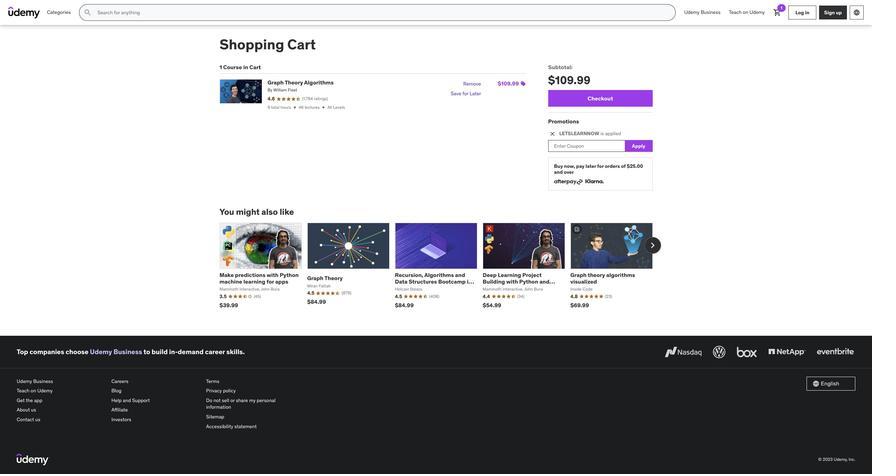 Task type: describe. For each thing, give the bounding box(es) containing it.
1 horizontal spatial business
[[113, 348, 142, 357]]

to
[[144, 348, 150, 357]]

might
[[236, 207, 260, 218]]

sign
[[824, 9, 835, 16]]

subtotal:
[[548, 64, 573, 71]]

next image
[[647, 240, 658, 251]]

structures
[[409, 279, 437, 285]]

the
[[26, 398, 33, 404]]

lectures
[[305, 105, 320, 110]]

do not sell or share my personal information button
[[206, 397, 295, 413]]

privacy policy link
[[206, 387, 295, 397]]

and inside buy now, pay later for orders of $25.00 and over
[[554, 169, 563, 176]]

graph theory algorithms visualized
[[570, 272, 635, 285]]

help and support link
[[111, 397, 201, 406]]

careers blog help and support affiliate investors
[[111, 379, 150, 423]]

my
[[249, 398, 256, 404]]

buy
[[554, 163, 563, 170]]

0 vertical spatial udemy image
[[8, 7, 40, 18]]

graph for by
[[268, 79, 284, 86]]

xxsmall image
[[321, 105, 326, 110]]

for inside buy now, pay later for orders of $25.00 and over
[[597, 163, 604, 170]]

1 vertical spatial udemy business link
[[90, 348, 142, 357]]

policy
[[223, 388, 236, 395]]

business for udemy business
[[701, 9, 721, 15]]

sitemap link
[[206, 413, 295, 423]]

is
[[600, 131, 604, 137]]

english
[[821, 381, 839, 388]]

also
[[262, 207, 278, 218]]

for inside the make predictions with python machine learning for apps
[[267, 279, 274, 285]]

theory for graph theory
[[324, 275, 343, 282]]

machine
[[220, 279, 242, 285]]

all
[[327, 105, 332, 110]]

2023
[[823, 457, 833, 463]]

2 vertical spatial udemy business link
[[17, 377, 106, 387]]

udemy business teach on udemy get the app about us contact us
[[17, 379, 53, 423]]

klarna image
[[585, 178, 604, 185]]

top companies choose udemy business to build in-demand career skills.
[[17, 348, 245, 357]]

xxsmall image
[[292, 105, 297, 110]]

apps
[[275, 279, 288, 285]]

theory
[[588, 272, 605, 279]]

later
[[470, 91, 481, 97]]

theory for graph theory algorithms by william fiset
[[285, 79, 303, 86]]

blog
[[111, 388, 122, 395]]

blog link
[[111, 387, 201, 397]]

affiliate
[[111, 408, 128, 414]]

about us link
[[17, 406, 106, 416]]

checkout button
[[548, 90, 653, 107]]

(1,784 ratings)
[[302, 96, 328, 101]]

make predictions with python machine learning for apps link
[[220, 272, 299, 285]]

companies
[[30, 348, 64, 357]]

keras
[[483, 285, 498, 292]]

1 horizontal spatial teach on udemy link
[[725, 4, 769, 21]]

graph theory algorithms by william fiset
[[268, 79, 334, 93]]

course
[[223, 64, 242, 71]]

contact
[[17, 417, 34, 423]]

recursion,
[[395, 272, 423, 279]]

william
[[273, 88, 287, 93]]

or
[[230, 398, 235, 404]]

app
[[34, 398, 42, 404]]

coupon icon image
[[520, 81, 526, 87]]

small image
[[549, 131, 556, 138]]

1 horizontal spatial graph
[[307, 275, 323, 282]]

graph theory algorithms link
[[268, 79, 334, 86]]

algorithms inside graph theory algorithms by william fiset
[[304, 79, 334, 86]]

1 vertical spatial in
[[243, 64, 248, 71]]

categories button
[[43, 4, 75, 21]]

remove save for later
[[451, 81, 481, 97]]

building
[[483, 279, 505, 285]]

log in link
[[789, 6, 816, 19]]

save for later button
[[451, 89, 481, 99]]

up
[[836, 9, 842, 16]]

shopping cart
[[220, 36, 316, 53]]

for inside remove save for later
[[463, 91, 469, 97]]

1 course in cart
[[220, 64, 261, 71]]

learning
[[243, 279, 265, 285]]

1,784 ratings element
[[302, 96, 328, 102]]

4.6
[[268, 96, 275, 102]]

make predictions with python machine learning for apps
[[220, 272, 299, 285]]

sell
[[222, 398, 229, 404]]

categories
[[47, 9, 71, 15]]

and inside deep learning project building with python and keras
[[540, 279, 550, 285]]

all levels
[[327, 105, 345, 110]]

accessibility statement link
[[206, 423, 295, 432]]

0 horizontal spatial cart
[[249, 64, 261, 71]]

apply button
[[625, 140, 653, 152]]

make
[[220, 272, 234, 279]]

and inside recursion, algorithms and data structures bootcamp in c++
[[455, 272, 465, 279]]

deep
[[483, 272, 497, 279]]

choose a language image
[[853, 9, 860, 16]]

buy now, pay later for orders of $25.00 and over
[[554, 163, 643, 176]]

1 vertical spatial us
[[35, 417, 40, 423]]

recursion, algorithms and data structures bootcamp in c++ link
[[395, 272, 474, 292]]

0 vertical spatial on
[[743, 9, 748, 15]]

help
[[111, 398, 122, 404]]

statement
[[234, 424, 257, 430]]

Enter Coupon text field
[[548, 140, 625, 152]]

0 vertical spatial us
[[31, 408, 36, 414]]

© 2023 udemy, inc.
[[818, 457, 855, 463]]

about
[[17, 408, 30, 414]]

deep learning project building with python and keras
[[483, 272, 550, 292]]



Task type: vqa. For each thing, say whether or not it's contained in the screenshot.
"deep learning project building with python and keras" at the right bottom of the page
yes



Task type: locate. For each thing, give the bounding box(es) containing it.
graph left theory
[[570, 272, 587, 279]]

accessibility
[[206, 424, 233, 430]]

with inside deep learning project building with python and keras
[[506, 279, 518, 285]]

0 vertical spatial udemy business link
[[680, 4, 725, 21]]

graph right apps in the left bottom of the page
[[307, 275, 323, 282]]

2 horizontal spatial business
[[701, 9, 721, 15]]

graph
[[268, 79, 284, 86], [570, 272, 587, 279], [307, 275, 323, 282]]

1 horizontal spatial 1
[[781, 5, 783, 10]]

1 vertical spatial business
[[113, 348, 142, 357]]

letslearnnow is applied
[[559, 131, 621, 137]]

1 vertical spatial theory
[[324, 275, 343, 282]]

1 horizontal spatial teach
[[729, 9, 742, 15]]

subtotal: $109.99 checkout
[[548, 64, 613, 102]]

algorithms
[[304, 79, 334, 86], [424, 272, 454, 279]]

in
[[805, 9, 810, 16], [243, 64, 248, 71], [467, 279, 472, 285]]

in right log
[[805, 9, 810, 16]]

2 vertical spatial for
[[267, 279, 274, 285]]

0 vertical spatial business
[[701, 9, 721, 15]]

learning
[[498, 272, 521, 279]]

business inside udemy business teach on udemy get the app about us contact us
[[33, 379, 53, 385]]

recursion, algorithms and data structures bootcamp in c++
[[395, 272, 472, 292]]

by
[[268, 88, 272, 93]]

teach on udemy link left 'shopping cart with 1 item' image
[[725, 4, 769, 21]]

english button
[[807, 377, 855, 391]]

fiset
[[288, 88, 297, 93]]

in right course
[[243, 64, 248, 71]]

python inside deep learning project building with python and keras
[[519, 279, 538, 285]]

2 vertical spatial business
[[33, 379, 53, 385]]

terms privacy policy do not sell or share my personal information sitemap accessibility statement
[[206, 379, 276, 430]]

0 horizontal spatial $109.99
[[498, 80, 519, 87]]

choose
[[66, 348, 88, 357]]

udemy image
[[8, 7, 40, 18], [17, 454, 48, 466]]

0 horizontal spatial teach
[[17, 388, 30, 395]]

(1,784
[[302, 96, 313, 101]]

2 vertical spatial in
[[467, 279, 472, 285]]

1 horizontal spatial on
[[743, 9, 748, 15]]

investors link
[[111, 416, 201, 425]]

small image
[[813, 381, 820, 388]]

$109.99 left coupon icon
[[498, 80, 519, 87]]

log in
[[796, 9, 810, 16]]

graph theory algorithms visualized link
[[570, 272, 635, 285]]

hours
[[281, 105, 291, 110]]

1 horizontal spatial theory
[[324, 275, 343, 282]]

1 horizontal spatial cart
[[287, 36, 316, 53]]

1 vertical spatial teach on udemy link
[[17, 387, 106, 397]]

graph for visualized
[[570, 272, 587, 279]]

2 horizontal spatial in
[[805, 9, 810, 16]]

inc.
[[849, 457, 855, 463]]

information
[[206, 405, 231, 411]]

letslearnnow
[[559, 131, 599, 137]]

c++
[[395, 285, 406, 292]]

1 vertical spatial 1
[[220, 64, 222, 71]]

and inside careers blog help and support affiliate investors
[[123, 398, 131, 404]]

1 left log
[[781, 5, 783, 10]]

orders
[[605, 163, 620, 170]]

not
[[213, 398, 221, 404]]

shopping cart with 1 item image
[[773, 8, 782, 17]]

teach
[[729, 9, 742, 15], [17, 388, 30, 395]]

box image
[[735, 345, 759, 360]]

1 vertical spatial on
[[31, 388, 36, 395]]

1 vertical spatial for
[[597, 163, 604, 170]]

sign up link
[[819, 6, 847, 19]]

personal
[[257, 398, 276, 404]]

teach up get
[[17, 388, 30, 395]]

python inside the make predictions with python machine learning for apps
[[280, 272, 299, 279]]

graph inside graph theory algorithms visualized
[[570, 272, 587, 279]]

theory inside graph theory algorithms by william fiset
[[285, 79, 303, 86]]

afterpay image
[[554, 180, 583, 185]]

0 horizontal spatial on
[[31, 388, 36, 395]]

carousel element
[[220, 223, 661, 314]]

of
[[621, 163, 626, 170]]

1 horizontal spatial algorithms
[[424, 272, 454, 279]]

$109.99 down subtotal:
[[548, 73, 591, 87]]

save
[[451, 91, 461, 97]]

1 horizontal spatial for
[[463, 91, 469, 97]]

1 horizontal spatial $109.99
[[548, 73, 591, 87]]

top
[[17, 348, 28, 357]]

teach on udemy link up about us link
[[17, 387, 106, 397]]

2 horizontal spatial for
[[597, 163, 604, 170]]

0 horizontal spatial with
[[267, 272, 279, 279]]

affiliate link
[[111, 406, 201, 416]]

0 horizontal spatial python
[[280, 272, 299, 279]]

0 horizontal spatial business
[[33, 379, 53, 385]]

1 vertical spatial teach
[[17, 388, 30, 395]]

predictions
[[235, 272, 266, 279]]

over
[[564, 169, 574, 176]]

sitemap
[[206, 414, 224, 421]]

sign up
[[824, 9, 842, 16]]

graph inside graph theory algorithms by william fiset
[[268, 79, 284, 86]]

teach inside udemy business teach on udemy get the app about us contact us
[[17, 388, 30, 395]]

pay
[[576, 163, 585, 170]]

you might also like
[[220, 207, 294, 218]]

with
[[267, 272, 279, 279], [506, 279, 518, 285]]

project
[[522, 272, 542, 279]]

teach on udemy
[[729, 9, 765, 15]]

0 horizontal spatial theory
[[285, 79, 303, 86]]

9 total hours
[[268, 105, 291, 110]]

0 horizontal spatial for
[[267, 279, 274, 285]]

applied
[[605, 131, 621, 137]]

visualized
[[570, 279, 597, 285]]

and
[[554, 169, 563, 176], [455, 272, 465, 279], [540, 279, 550, 285], [123, 398, 131, 404]]

us right about on the bottom left of the page
[[31, 408, 36, 414]]

0 horizontal spatial in
[[243, 64, 248, 71]]

0 horizontal spatial teach on udemy link
[[17, 387, 106, 397]]

0 horizontal spatial algorithms
[[304, 79, 334, 86]]

theory
[[285, 79, 303, 86], [324, 275, 343, 282]]

1
[[781, 5, 783, 10], [220, 64, 222, 71]]

with right learning
[[267, 272, 279, 279]]

$109.99 inside subtotal: $109.99 checkout
[[548, 73, 591, 87]]

graph theory link
[[307, 275, 343, 282]]

us right contact
[[35, 417, 40, 423]]

terms link
[[206, 377, 295, 387]]

with inside the make predictions with python machine learning for apps
[[267, 272, 279, 279]]

python
[[280, 272, 299, 279], [519, 279, 538, 285]]

ratings)
[[314, 96, 328, 101]]

shopping
[[220, 36, 284, 53]]

with right "building"
[[506, 279, 518, 285]]

1 horizontal spatial in
[[467, 279, 472, 285]]

1 vertical spatial algorithms
[[424, 272, 454, 279]]

0 vertical spatial for
[[463, 91, 469, 97]]

teach right "udemy business"
[[729, 9, 742, 15]]

business for udemy business teach on udemy get the app about us contact us
[[33, 379, 53, 385]]

eventbrite image
[[815, 345, 855, 360]]

0 horizontal spatial 1
[[220, 64, 222, 71]]

on left 1 link
[[743, 9, 748, 15]]

in right "bootcamp"
[[467, 279, 472, 285]]

1 for 1 course in cart
[[220, 64, 222, 71]]

0 vertical spatial in
[[805, 9, 810, 16]]

like
[[280, 207, 294, 218]]

graph up william
[[268, 79, 284, 86]]

business inside udemy business link
[[701, 9, 721, 15]]

nasdaq image
[[663, 345, 703, 360]]

1 left course
[[220, 64, 222, 71]]

theory inside "carousel" element
[[324, 275, 343, 282]]

get
[[17, 398, 25, 404]]

0 horizontal spatial graph
[[268, 79, 284, 86]]

teach on udemy link
[[725, 4, 769, 21], [17, 387, 106, 397]]

1 vertical spatial cart
[[249, 64, 261, 71]]

graph theory
[[307, 275, 343, 282]]

Search for anything text field
[[96, 7, 667, 18]]

1 vertical spatial udemy image
[[17, 454, 48, 466]]

1 horizontal spatial with
[[506, 279, 518, 285]]

0 vertical spatial 1
[[781, 5, 783, 10]]

for
[[463, 91, 469, 97], [597, 163, 604, 170], [267, 279, 274, 285]]

submit search image
[[84, 8, 92, 17]]

get the app link
[[17, 397, 106, 406]]

in-
[[169, 348, 178, 357]]

1 link
[[769, 4, 786, 21]]

1 horizontal spatial python
[[519, 279, 538, 285]]

skills.
[[226, 348, 245, 357]]

careers
[[111, 379, 128, 385]]

0 vertical spatial teach on udemy link
[[725, 4, 769, 21]]

on
[[743, 9, 748, 15], [31, 388, 36, 395]]

later
[[586, 163, 596, 170]]

total
[[271, 105, 280, 110]]

0 vertical spatial teach
[[729, 9, 742, 15]]

for right save
[[463, 91, 469, 97]]

career
[[205, 348, 225, 357]]

0 vertical spatial cart
[[287, 36, 316, 53]]

promotions
[[548, 118, 579, 125]]

for left apps in the left bottom of the page
[[267, 279, 274, 285]]

1 for 1
[[781, 5, 783, 10]]

for right later
[[597, 163, 604, 170]]

do
[[206, 398, 212, 404]]

us
[[31, 408, 36, 414], [35, 417, 40, 423]]

privacy
[[206, 388, 222, 395]]

on inside udemy business teach on udemy get the app about us contact us
[[31, 388, 36, 395]]

volkswagen image
[[712, 345, 727, 360]]

bootcamp
[[438, 279, 466, 285]]

0 vertical spatial algorithms
[[304, 79, 334, 86]]

netapp image
[[767, 345, 807, 360]]

0 vertical spatial theory
[[285, 79, 303, 86]]

data
[[395, 279, 407, 285]]

9
[[268, 105, 270, 110]]

on up the
[[31, 388, 36, 395]]

2 horizontal spatial graph
[[570, 272, 587, 279]]

in inside recursion, algorithms and data structures bootcamp in c++
[[467, 279, 472, 285]]

algorithms inside recursion, algorithms and data structures bootcamp in c++
[[424, 272, 454, 279]]



